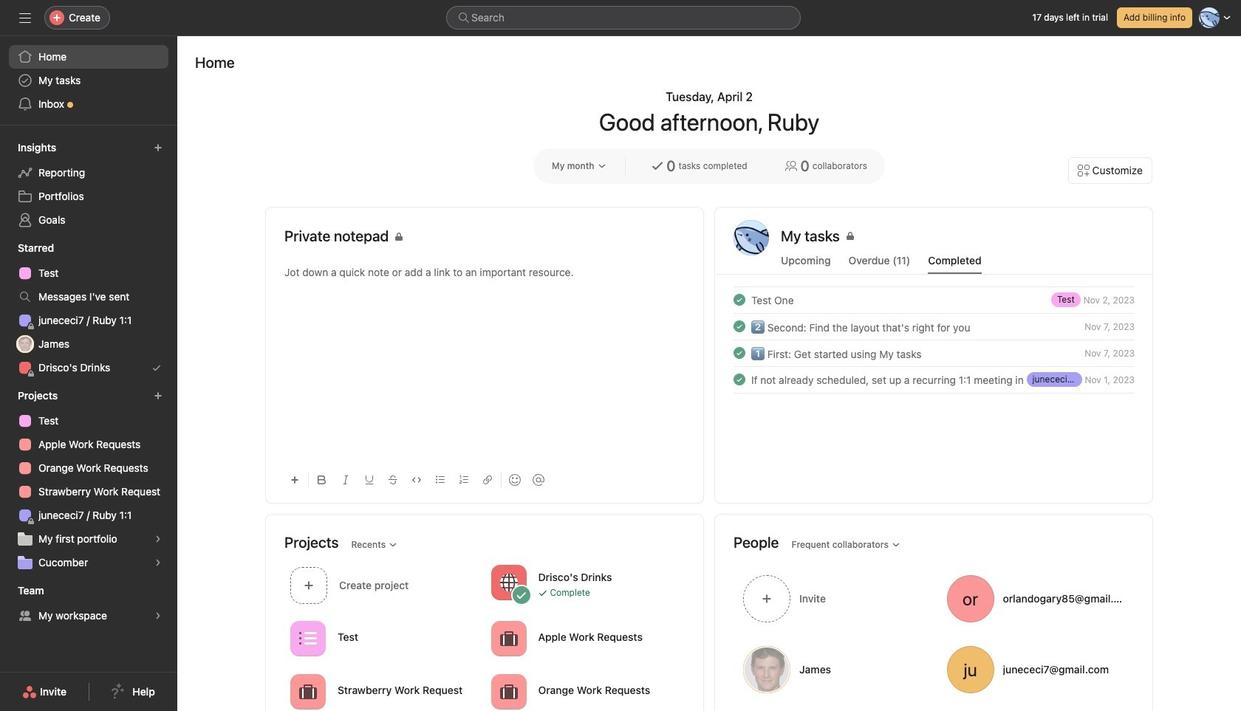 Task type: vqa. For each thing, say whether or not it's contained in the screenshot.
New insights 'icon'
yes



Task type: locate. For each thing, give the bounding box(es) containing it.
1 completed image from the top
[[731, 291, 748, 309]]

2 completed image from the top
[[731, 344, 748, 362]]

0 vertical spatial completed image
[[731, 318, 748, 335]]

1 vertical spatial completed image
[[731, 344, 748, 362]]

1 completed image from the top
[[731, 318, 748, 335]]

bulleted list image
[[436, 476, 445, 485]]

2 completed image from the top
[[731, 371, 748, 389]]

new project or portfolio image
[[154, 392, 163, 400]]

briefcase image down list icon
[[299, 683, 317, 701]]

0 vertical spatial completed checkbox
[[731, 291, 748, 309]]

see details, my workspace image
[[154, 612, 163, 621]]

Completed checkbox
[[731, 318, 748, 335], [731, 371, 748, 389]]

1 vertical spatial completed checkbox
[[731, 371, 748, 389]]

0 vertical spatial completed image
[[731, 291, 748, 309]]

1 vertical spatial completed checkbox
[[731, 344, 748, 362]]

1 horizontal spatial briefcase image
[[500, 683, 517, 701]]

Completed checkbox
[[731, 291, 748, 309], [731, 344, 748, 362]]

underline image
[[365, 476, 374, 485]]

projects element
[[0, 383, 177, 578]]

new insights image
[[154, 143, 163, 152]]

1 vertical spatial completed image
[[731, 371, 748, 389]]

1 completed checkbox from the top
[[731, 291, 748, 309]]

list item
[[716, 287, 1152, 313], [716, 313, 1152, 340], [716, 340, 1152, 366], [716, 366, 1152, 393], [284, 563, 485, 608]]

strikethrough image
[[389, 476, 397, 485]]

briefcase image
[[299, 683, 317, 701], [500, 683, 517, 701]]

emoji image
[[509, 474, 521, 486]]

0 horizontal spatial briefcase image
[[299, 683, 317, 701]]

1 briefcase image from the left
[[299, 683, 317, 701]]

completed image
[[731, 318, 748, 335], [731, 344, 748, 362]]

briefcase image down briefcase image
[[500, 683, 517, 701]]

0 vertical spatial completed checkbox
[[731, 318, 748, 335]]

completed image
[[731, 291, 748, 309], [731, 371, 748, 389]]

list box
[[446, 6, 801, 30]]

at mention image
[[533, 474, 544, 486]]

hide sidebar image
[[19, 12, 31, 24]]

toolbar
[[284, 463, 685, 496]]

see details, cucomber image
[[154, 558, 163, 567]]

2 briefcase image from the left
[[500, 683, 517, 701]]

global element
[[0, 36, 177, 125]]



Task type: describe. For each thing, give the bounding box(es) containing it.
completed image for second completed checkbox from the top of the page
[[731, 371, 748, 389]]

2 completed checkbox from the top
[[731, 344, 748, 362]]

starred element
[[0, 235, 177, 383]]

bold image
[[318, 476, 327, 485]]

teams element
[[0, 578, 177, 631]]

completed image for 1st completed option from the top of the page
[[731, 291, 748, 309]]

code image
[[412, 476, 421, 485]]

completed image for 1st completed option from the bottom
[[731, 344, 748, 362]]

view profile image
[[734, 220, 769, 256]]

completed image for second completed checkbox from the bottom of the page
[[731, 318, 748, 335]]

list image
[[299, 630, 317, 647]]

2 completed checkbox from the top
[[731, 371, 748, 389]]

briefcase image
[[500, 630, 517, 647]]

1 completed checkbox from the top
[[731, 318, 748, 335]]

numbered list image
[[459, 476, 468, 485]]

insert an object image
[[290, 476, 299, 485]]

link image
[[483, 476, 492, 485]]

globe image
[[500, 574, 517, 591]]

see details, my first portfolio image
[[154, 535, 163, 544]]

italics image
[[341, 476, 350, 485]]

insights element
[[0, 134, 177, 235]]



